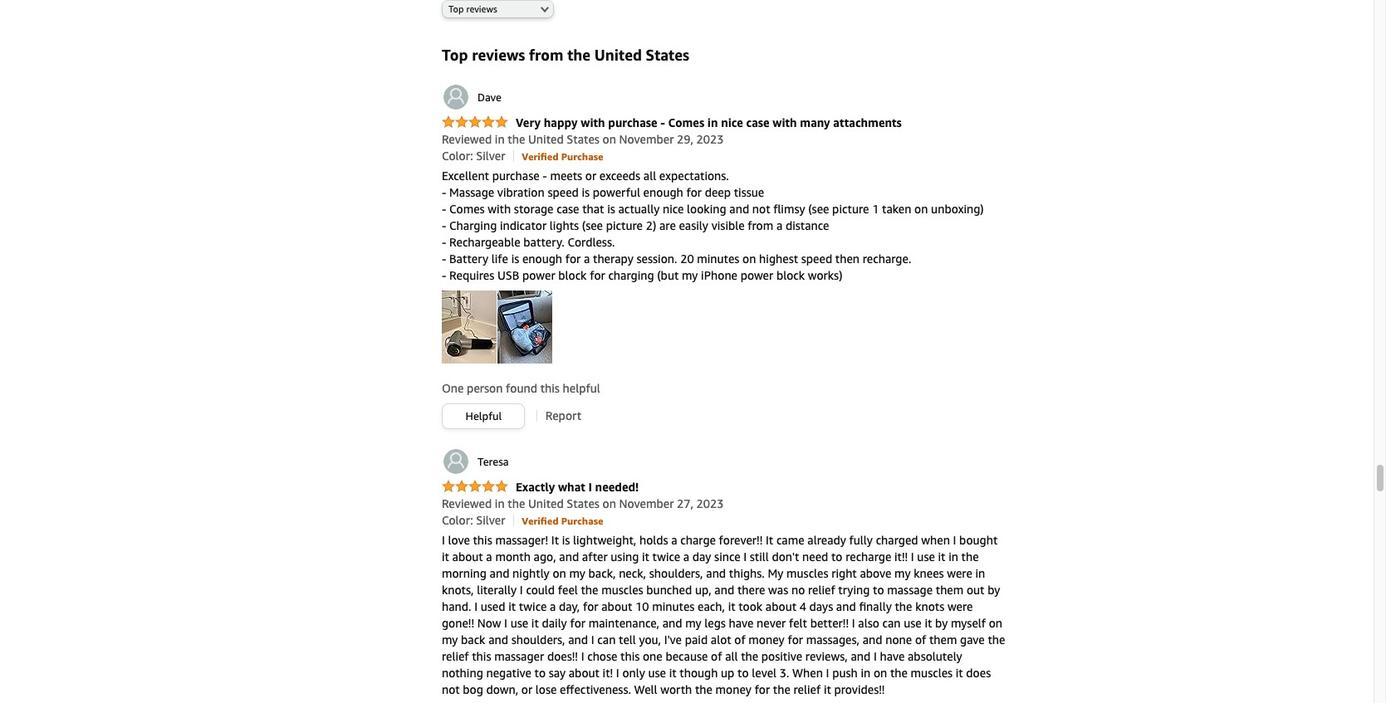 Task type: describe. For each thing, give the bounding box(es) containing it.
top reviews from the united states
[[442, 46, 689, 64]]

easily
[[679, 218, 709, 233]]

silver for exactly
[[476, 513, 505, 527]]

2 horizontal spatial with
[[773, 115, 797, 130]]

distance
[[786, 218, 829, 233]]

2023 for reviewed in the united states on november 27, 2023
[[697, 497, 724, 511]]

the down very
[[508, 132, 525, 146]]

the down back,
[[581, 583, 598, 597]]

2 it from the left
[[766, 533, 774, 547]]

for down expectations.
[[686, 185, 702, 199]]

the up happy
[[567, 46, 591, 64]]

0 horizontal spatial shoulders,
[[511, 633, 565, 647]]

back
[[461, 633, 486, 647]]

not inside i love this massager! it is lightweight, holds a charge forever!! it came already fully charged when i bought it about a month ago, and after using it twice a day since i still don't need to recharge it!! i use it in the morning and nightly on my back, neck, shoulders, and thighs. my muscles right above my knees were in knots, literally i could feel the muscles bunched up, and there was no relief trying to massage them out by hand. i used it twice a day, for about 10 minutes each, it took about 4 days and finally the knots were gone!! now i use it daily for maintenance, and my legs have never felt better!! i also can use it by myself on my back and shoulders, and i can tell you, i've paid alot of money for massages, and none of them gave the relief this massager does!! i chose this one because of all the positive reviews, and i have absolutely nothing negative to say about it!  i only use it though up to level 3. when i push in on the muscles it does not bog down, or lose effectiveness. well worth the money for the relief it provides!!
[[442, 683, 460, 697]]

my up the paid
[[686, 616, 702, 630]]

1 power from the left
[[523, 268, 555, 282]]

and down now
[[489, 633, 508, 647]]

color: silver for reviewed in the united states on november 29, 2023
[[442, 149, 505, 163]]

0 horizontal spatial of
[[711, 650, 722, 664]]

my down the gone!!
[[442, 633, 458, 647]]

taken
[[882, 202, 912, 216]]

effectiveness.
[[560, 683, 631, 697]]

since
[[714, 550, 741, 564]]

finally
[[859, 600, 892, 614]]

neck,
[[619, 566, 646, 581]]

1 vertical spatial (see
[[582, 218, 603, 233]]

color: silver for reviewed in the united states on november 27, 2023
[[442, 513, 505, 527]]

all inside i love this massager! it is lightweight, holds a charge forever!! it came already fully charged when i bought it about a month ago, and after using it twice a day since i still don't need to recharge it!! i use it in the morning and nightly on my back, neck, shoulders, and thighs. my muscles right above my knees were in knots, literally i could feel the muscles bunched up, and there was no relief trying to massage them out by hand. i used it twice a day, for about 10 minutes each, it took about 4 days and finally the knots were gone!! now i use it daily for maintenance, and my legs have never felt better!! i also can use it by myself on my back and shoulders, and i can tell you, i've paid alot of money for massages, and none of them gave the relief this massager does!! i chose this one because of all the positive reviews, and i have absolutely nothing negative to say about it!  i only use it though up to level 3. when i push in on the muscles it does not bog down, or lose effectiveness. well worth the money for the relief it provides!!
[[725, 650, 738, 664]]

negative
[[486, 666, 532, 680]]

bunched
[[646, 583, 692, 597]]

charging
[[449, 218, 497, 233]]

storage
[[514, 202, 554, 216]]

0 horizontal spatial from
[[529, 46, 564, 64]]

november for needed!
[[619, 497, 674, 511]]

in down the dave
[[495, 132, 505, 146]]

report
[[546, 409, 581, 423]]

1 vertical spatial have
[[880, 650, 905, 664]]

month
[[495, 550, 531, 564]]

provides!!
[[834, 683, 885, 697]]

Helpful submit
[[443, 404, 524, 429]]

for down therapy
[[590, 268, 605, 282]]

top for top reviews
[[448, 3, 464, 14]]

and down 'also'
[[863, 633, 883, 647]]

0 vertical spatial money
[[749, 633, 785, 647]]

attachments
[[833, 115, 902, 130]]

and up each,
[[715, 583, 735, 597]]

it!!
[[895, 550, 908, 564]]

with inside excellent purchase - meets or exceeds all expectations. - massage vibration speed is powerful enough for deep tissue - comes with storage case that is actually nice looking and not flimsy (see picture 1 taken on unboxing) - charging indicator lights (see picture 2) are easily visible from a distance - rechargeable battery. cordless. - battery life is enough for a therapy session. 20 minutes on highest speed then recharge. - requires usb power block for charging (but my iphone power block works)
[[488, 202, 511, 216]]

it!
[[603, 666, 613, 680]]

i up reviewed in the united states on november 27, 2023
[[589, 480, 592, 494]]

highest
[[759, 252, 798, 266]]

only
[[622, 666, 645, 680]]

states for purchase
[[567, 132, 600, 146]]

it down when
[[938, 550, 946, 564]]

0 vertical spatial enough
[[643, 185, 683, 199]]

felt
[[789, 616, 807, 630]]

a down flimsy
[[777, 218, 783, 233]]

lights
[[550, 218, 579, 233]]

took
[[739, 600, 763, 614]]

nothing
[[442, 666, 483, 680]]

deep
[[705, 185, 731, 199]]

say
[[549, 666, 566, 680]]

it left does
[[956, 666, 963, 680]]

(but
[[657, 268, 679, 282]]

verified purchase for happy
[[522, 150, 604, 163]]

on left highest
[[743, 252, 756, 266]]

unboxing)
[[931, 202, 984, 216]]

this down back
[[472, 650, 491, 664]]

i right it!!
[[911, 550, 914, 564]]

1 horizontal spatial of
[[735, 633, 746, 647]]

to up right
[[832, 550, 843, 564]]

helpful
[[466, 409, 502, 423]]

vibration
[[497, 185, 545, 199]]

1 customer image image from the left
[[442, 291, 497, 364]]

i right now
[[504, 616, 508, 630]]

my inside excellent purchase - meets or exceeds all expectations. - massage vibration speed is powerful enough for deep tissue - comes with storage case that is actually nice looking and not flimsy (see picture 1 taken on unboxing) - charging indicator lights (see picture 2) are easily visible from a distance - rechargeable battery. cordless. - battery life is enough for a therapy session. 20 minutes on highest speed then recharge. - requires usb power block for charging (but my iphone power block works)
[[682, 268, 698, 282]]

down,
[[486, 683, 519, 697]]

is right life in the top of the page
[[511, 252, 519, 266]]

verified purchase for what
[[522, 515, 604, 527]]

0 horizontal spatial speed
[[548, 185, 579, 199]]

about down was
[[766, 600, 797, 614]]

though
[[680, 666, 718, 680]]

does!!
[[547, 650, 578, 664]]

2 power from the left
[[741, 268, 774, 282]]

for down level
[[755, 683, 770, 697]]

each,
[[698, 600, 725, 614]]

out
[[967, 583, 985, 597]]

many
[[800, 115, 830, 130]]

when
[[921, 533, 950, 547]]

in down teresa
[[495, 497, 505, 511]]

i down reviews, on the right bottom of page
[[826, 666, 829, 680]]

it left took
[[728, 600, 736, 614]]

and down 'trying'
[[836, 600, 856, 614]]

2023 for reviewed in the united states on november 29, 2023
[[697, 132, 724, 146]]

verified purchase link for happy
[[522, 149, 604, 163]]

and up does!!
[[568, 633, 588, 647]]

the up level
[[741, 650, 759, 664]]

feel
[[558, 583, 578, 597]]

0 vertical spatial relief
[[808, 583, 835, 597]]

expectations.
[[659, 169, 729, 183]]

purchase inside excellent purchase - meets or exceeds all expectations. - massage vibration speed is powerful enough for deep tissue - comes with storage case that is actually nice looking and not flimsy (see picture 1 taken on unboxing) - charging indicator lights (see picture 2) are easily visible from a distance - rechargeable battery. cordless. - battery life is enough for a therapy session. 20 minutes on highest speed then recharge. - requires usb power block for charging (but my iphone power block works)
[[492, 169, 540, 183]]

it left the provides!!
[[824, 683, 831, 697]]

i left the used
[[474, 600, 478, 614]]

and down since
[[706, 566, 726, 581]]

1 vertical spatial by
[[935, 616, 948, 630]]

need
[[802, 550, 828, 564]]

my up feel at the bottom of page
[[569, 566, 586, 581]]

already
[[808, 533, 846, 547]]

up,
[[695, 583, 712, 597]]

still
[[750, 550, 769, 564]]

i left still
[[744, 550, 747, 564]]

therapy
[[593, 252, 634, 266]]

push
[[832, 666, 858, 680]]

united for happy
[[528, 132, 564, 146]]

charged
[[876, 533, 918, 547]]

1 horizontal spatial comes
[[668, 115, 705, 130]]

one
[[442, 381, 464, 395]]

to down above
[[873, 583, 884, 597]]

well
[[634, 683, 658, 697]]

i up the chose
[[591, 633, 594, 647]]

1 block from the left
[[558, 268, 587, 282]]

states for needed!
[[567, 497, 600, 511]]

it down holds
[[642, 550, 650, 564]]

powerful
[[593, 185, 640, 199]]

the down 3.
[[773, 683, 791, 697]]

battery.
[[524, 235, 565, 249]]

the down massage
[[895, 600, 912, 614]]

i right it!
[[616, 666, 619, 680]]

morning
[[442, 566, 487, 581]]

the down 'bought'
[[962, 550, 979, 564]]

top reviews
[[448, 3, 497, 14]]

| image
[[537, 411, 538, 422]]

ago,
[[534, 550, 556, 564]]

after
[[582, 550, 608, 564]]

exactly what i needed! link
[[442, 480, 639, 495]]

also
[[858, 616, 880, 630]]

it right the used
[[508, 600, 516, 614]]

bought
[[960, 533, 998, 547]]

for right day,
[[583, 600, 599, 614]]

i left the chose
[[581, 650, 584, 664]]

the down the none
[[890, 666, 908, 680]]

massage
[[449, 185, 494, 199]]

level
[[752, 666, 777, 680]]

10
[[636, 600, 649, 614]]

for down day,
[[570, 616, 586, 630]]

1 it from the left
[[551, 533, 559, 547]]

this right love
[[473, 533, 492, 547]]

the down exactly
[[508, 497, 525, 511]]

it up worth
[[669, 666, 677, 680]]

teresa link
[[442, 448, 509, 476]]

about up effectiveness.
[[569, 666, 600, 680]]

| image for very happy with purchase - comes in nice case with many attachments
[[513, 151, 514, 162]]

life
[[492, 252, 508, 266]]

nice inside excellent purchase - meets or exceeds all expectations. - massage vibration speed is powerful enough for deep tissue - comes with storage case that is actually nice looking and not flimsy (see picture 1 taken on unboxing) - charging indicator lights (see picture 2) are easily visible from a distance - rechargeable battery. cordless. - battery life is enough for a therapy session. 20 minutes on highest speed then recharge. - requires usb power block for charging (but my iphone power block works)
[[663, 202, 684, 216]]

this down tell on the bottom of page
[[621, 650, 640, 664]]

a left day
[[683, 550, 690, 564]]

2 block from the left
[[777, 268, 805, 282]]

day
[[693, 550, 711, 564]]

reviews,
[[806, 650, 848, 664]]

to left say
[[535, 666, 546, 680]]

color: for reviewed in the united states on november 29, 2023
[[442, 149, 473, 163]]

0 horizontal spatial enough
[[522, 252, 562, 266]]

about up maintenance,
[[602, 600, 633, 614]]

use up the none
[[904, 616, 922, 630]]

1 horizontal spatial purchase
[[608, 115, 658, 130]]

i down 'also'
[[874, 650, 877, 664]]

0 vertical spatial united
[[595, 46, 642, 64]]

reviewed for reviewed in the united states on november 27, 2023
[[442, 497, 492, 511]]

when
[[792, 666, 823, 680]]

on right myself
[[989, 616, 1003, 630]]

back,
[[589, 566, 616, 581]]

1
[[872, 202, 879, 216]]

helpful
[[563, 381, 600, 395]]

about up morning
[[452, 550, 483, 564]]

0 vertical spatial them
[[936, 583, 964, 597]]

was
[[768, 583, 789, 597]]

i've
[[664, 633, 682, 647]]

nice inside very happy with purchase - comes in nice case with many attachments link
[[721, 115, 743, 130]]

verified purchase link for what
[[522, 513, 604, 527]]

27,
[[677, 497, 694, 511]]

a right holds
[[671, 533, 678, 547]]

very
[[516, 115, 541, 130]]

1 vertical spatial muscles
[[602, 583, 643, 597]]

1 vertical spatial twice
[[519, 600, 547, 614]]

1 horizontal spatial by
[[988, 583, 1000, 597]]

cordless.
[[568, 235, 615, 249]]

a down cordless.
[[584, 252, 590, 266]]

on up the provides!!
[[874, 666, 887, 680]]

then
[[835, 252, 860, 266]]

happy
[[544, 115, 578, 130]]

0 vertical spatial picture
[[832, 202, 869, 216]]

to right up
[[738, 666, 749, 680]]

or inside i love this massager! it is lightweight, holds a charge forever!! it came already fully charged when i bought it about a month ago, and after using it twice a day since i still don't need to recharge it!! i use it in the morning and nightly on my back, neck, shoulders, and thighs. my muscles right above my knees were in knots, literally i could feel the muscles bunched up, and there was no relief trying to massage them out by hand. i used it twice a day, for about 10 minutes each, it took about 4 days and finally the knots were gone!! now i use it daily for maintenance, and my legs have never felt better!! i also can use it by myself on my back and shoulders, and i can tell you, i've paid alot of money for massages, and none of them gave the relief this massager does!! i chose this one because of all the positive reviews, and i have absolutely nothing negative to say about it!  i only use it though up to level 3. when i push in on the muscles it does not bog down, or lose effectiveness. well worth the money for the relief it provides!!
[[522, 683, 533, 697]]

requires
[[449, 268, 495, 282]]

use down one
[[648, 666, 666, 680]]

use up knees
[[917, 550, 935, 564]]

top for top reviews from the united states
[[442, 46, 468, 64]]

is down powerful
[[607, 202, 615, 216]]

i right when
[[953, 533, 956, 547]]

knots,
[[442, 583, 474, 597]]

2 were from the top
[[948, 600, 973, 614]]



Task type: locate. For each thing, give the bounding box(es) containing it.
absolutely
[[908, 650, 963, 664]]

1 horizontal spatial speed
[[801, 252, 832, 266]]

excellent
[[442, 169, 489, 183]]

1 reviewed from the top
[[442, 132, 492, 146]]

0 horizontal spatial can
[[597, 633, 616, 647]]

massage
[[887, 583, 933, 597]]

2023
[[697, 132, 724, 146], [697, 497, 724, 511]]

1 color: from the top
[[442, 149, 473, 163]]

have
[[729, 616, 754, 630], [880, 650, 905, 664]]

1 vertical spatial relief
[[442, 650, 469, 664]]

0 horizontal spatial comes
[[449, 202, 485, 216]]

trying
[[838, 583, 870, 597]]

1 horizontal spatial case
[[746, 115, 770, 130]]

nice
[[721, 115, 743, 130], [663, 202, 684, 216]]

1 vertical spatial money
[[716, 683, 752, 697]]

customer image image down the usb
[[497, 291, 552, 364]]

minutes inside i love this massager! it is lightweight, holds a charge forever!! it came already fully charged when i bought it about a month ago, and after using it twice a day since i still don't need to recharge it!! i use it in the morning and nightly on my back, neck, shoulders, and thighs. my muscles right above my knees were in knots, literally i could feel the muscles bunched up, and there was no relief trying to massage them out by hand. i used it twice a day, for about 10 minutes each, it took about 4 days and finally the knots were gone!! now i use it daily for maintenance, and my legs have never felt better!! i also can use it by myself on my back and shoulders, and i can tell you, i've paid alot of money for massages, and none of them gave the relief this massager does!! i chose this one because of all the positive reviews, and i have absolutely nothing negative to say about it!  i only use it though up to level 3. when i push in on the muscles it does not bog down, or lose effectiveness. well worth the money for the relief it provides!!
[[652, 600, 695, 614]]

and right ago,
[[559, 550, 579, 564]]

| image up vibration
[[513, 151, 514, 162]]

1 vertical spatial not
[[442, 683, 460, 697]]

1 vertical spatial were
[[948, 600, 973, 614]]

0 horizontal spatial (see
[[582, 218, 603, 233]]

my down 20
[[682, 268, 698, 282]]

is
[[582, 185, 590, 199], [607, 202, 615, 216], [511, 252, 519, 266], [562, 533, 570, 547]]

are
[[659, 218, 676, 233]]

0 vertical spatial by
[[988, 583, 1000, 597]]

exceeds
[[600, 169, 641, 183]]

on right taken
[[915, 202, 928, 216]]

customer image image
[[442, 291, 497, 364], [497, 291, 552, 364]]

case up 'lights'
[[557, 202, 579, 216]]

1 vertical spatial them
[[929, 633, 957, 647]]

and down tissue
[[730, 202, 749, 216]]

it
[[551, 533, 559, 547], [766, 533, 774, 547]]

1 verified from the top
[[522, 150, 559, 163]]

0 vertical spatial have
[[729, 616, 754, 630]]

or left lose
[[522, 683, 533, 697]]

is inside i love this massager! it is lightweight, holds a charge forever!! it came already fully charged when i bought it about a month ago, and after using it twice a day since i still don't need to recharge it!! i use it in the morning and nightly on my back, neck, shoulders, and thighs. my muscles right above my knees were in knots, literally i could feel the muscles bunched up, and there was no relief trying to massage them out by hand. i used it twice a day, for about 10 minutes each, it took about 4 days and finally the knots were gone!! now i use it daily for maintenance, and my legs have never felt better!! i also can use it by myself on my back and shoulders, and i can tell you, i've paid alot of money for massages, and none of them gave the relief this massager does!! i chose this one because of all the positive reviews, and i have absolutely nothing negative to say about it!  i only use it though up to level 3. when i push in on the muscles it does not bog down, or lose effectiveness. well worth the money for the relief it provides!!
[[562, 533, 570, 547]]

all
[[644, 169, 656, 183], [725, 650, 738, 664]]

0 horizontal spatial customer image image
[[442, 291, 497, 364]]

verified purchase up meets
[[522, 150, 604, 163]]

in inside very happy with purchase - comes in nice case with many attachments link
[[708, 115, 718, 130]]

0 horizontal spatial muscles
[[602, 583, 643, 597]]

verified purchase link down reviewed in the united states on november 27, 2023
[[522, 513, 604, 527]]

silver
[[476, 149, 505, 163], [476, 513, 505, 527]]

paid
[[685, 633, 708, 647]]

0 vertical spatial verified
[[522, 150, 559, 163]]

0 horizontal spatial case
[[557, 202, 579, 216]]

2 vertical spatial relief
[[794, 683, 821, 697]]

verified for exactly
[[522, 515, 559, 527]]

hand.
[[442, 600, 471, 614]]

recharge.
[[863, 252, 912, 266]]

i love this massager! it is lightweight, holds a charge forever!! it came already fully charged when i bought it about a month ago, and after using it twice a day since i still don't need to recharge it!! i use it in the morning and nightly on my back, neck, shoulders, and thighs. my muscles right above my knees were in knots, literally i could feel the muscles bunched up, and there was no relief trying to massage them out by hand. i used it twice a day, for about 10 minutes each, it took about 4 days and finally the knots were gone!! now i use it daily for maintenance, and my legs have never felt better!! i also can use it by myself on my back and shoulders, and i can tell you, i've paid alot of money for massages, and none of them gave the relief this massager does!! i chose this one because of all the positive reviews, and i have absolutely nothing negative to say about it!  i only use it though up to level 3. when i push in on the muscles it does not bog down, or lose effectiveness. well worth the money for the relief it provides!!
[[442, 533, 1005, 697]]

1 vertical spatial picture
[[606, 218, 643, 233]]

it down love
[[442, 550, 449, 564]]

for down cordless.
[[565, 252, 581, 266]]

1 vertical spatial nice
[[663, 202, 684, 216]]

it down knots
[[925, 616, 932, 630]]

united for what
[[528, 497, 564, 511]]

of right the none
[[915, 633, 926, 647]]

1 vertical spatial from
[[748, 218, 774, 233]]

power right the usb
[[523, 268, 555, 282]]

on up exceeds
[[603, 132, 616, 146]]

the right the 'gave'
[[988, 633, 1005, 647]]

2 vertical spatial muscles
[[911, 666, 953, 680]]

i left 'also'
[[852, 616, 855, 630]]

charge
[[681, 533, 716, 547]]

1 vertical spatial 2023
[[697, 497, 724, 511]]

0 horizontal spatial block
[[558, 268, 587, 282]]

0 vertical spatial verified purchase
[[522, 150, 604, 163]]

0 vertical spatial case
[[746, 115, 770, 130]]

color: for reviewed in the united states on november 27, 2023
[[442, 513, 473, 527]]

1 horizontal spatial it
[[766, 533, 774, 547]]

my down it!!
[[895, 566, 911, 581]]

0 vertical spatial can
[[883, 616, 901, 630]]

1 vertical spatial speed
[[801, 252, 832, 266]]

1 2023 from the top
[[697, 132, 724, 146]]

1 vertical spatial silver
[[476, 513, 505, 527]]

does
[[966, 666, 991, 680]]

0 vertical spatial nice
[[721, 115, 743, 130]]

1 horizontal spatial have
[[880, 650, 905, 664]]

shoulders,
[[649, 566, 703, 581], [511, 633, 565, 647]]

0 horizontal spatial all
[[644, 169, 656, 183]]

better!!
[[810, 616, 849, 630]]

states down happy
[[567, 132, 600, 146]]

with left many
[[773, 115, 797, 130]]

color: up excellent
[[442, 149, 473, 163]]

1 horizontal spatial block
[[777, 268, 805, 282]]

1 vertical spatial purchase
[[561, 515, 604, 527]]

or
[[585, 169, 597, 183], [522, 683, 533, 697]]

2 verified purchase from the top
[[522, 515, 604, 527]]

comes down massage
[[449, 202, 485, 216]]

0 vertical spatial states
[[646, 46, 689, 64]]

and
[[730, 202, 749, 216], [559, 550, 579, 564], [490, 566, 510, 581], [706, 566, 726, 581], [715, 583, 735, 597], [836, 600, 856, 614], [663, 616, 682, 630], [489, 633, 508, 647], [568, 633, 588, 647], [863, 633, 883, 647], [851, 650, 871, 664]]

for
[[686, 185, 702, 199], [565, 252, 581, 266], [590, 268, 605, 282], [583, 600, 599, 614], [570, 616, 586, 630], [788, 633, 803, 647], [755, 683, 770, 697]]

purchase down reviewed in the united states on november 27, 2023
[[561, 515, 604, 527]]

were
[[947, 566, 973, 581], [948, 600, 973, 614]]

0 horizontal spatial nice
[[663, 202, 684, 216]]

0 vertical spatial top
[[448, 3, 464, 14]]

it left daily
[[531, 616, 539, 630]]

1 vertical spatial can
[[597, 633, 616, 647]]

now
[[477, 616, 501, 630]]

for down felt
[[788, 633, 803, 647]]

myself
[[951, 616, 986, 630]]

2)
[[646, 218, 656, 233]]

reviewed for reviewed in the united states on november 29, 2023
[[442, 132, 492, 146]]

indicator
[[500, 218, 547, 233]]

1 vertical spatial or
[[522, 683, 533, 697]]

twice
[[653, 550, 680, 564], [519, 600, 547, 614]]

0 vertical spatial november
[[619, 132, 674, 146]]

reviewed in the united states on november 27, 2023
[[442, 497, 724, 511]]

0 horizontal spatial twice
[[519, 600, 547, 614]]

2 horizontal spatial of
[[915, 633, 926, 647]]

november for purchase
[[619, 132, 674, 146]]

i
[[589, 480, 592, 494], [442, 533, 445, 547], [953, 533, 956, 547], [744, 550, 747, 564], [911, 550, 914, 564], [520, 583, 523, 597], [474, 600, 478, 614], [504, 616, 508, 630], [852, 616, 855, 630], [591, 633, 594, 647], [581, 650, 584, 664], [874, 650, 877, 664], [616, 666, 619, 680], [826, 666, 829, 680]]

1 vertical spatial comes
[[449, 202, 485, 216]]

relief
[[808, 583, 835, 597], [442, 650, 469, 664], [794, 683, 821, 697]]

2 2023 from the top
[[697, 497, 724, 511]]

lightweight,
[[573, 533, 637, 547]]

or inside excellent purchase - meets or exceeds all expectations. - massage vibration speed is powerful enough for deep tissue - comes with storage case that is actually nice looking and not flimsy (see picture 1 taken on unboxing) - charging indicator lights (see picture 2) are easily visible from a distance - rechargeable battery. cordless. - battery life is enough for a therapy session. 20 minutes on highest speed then recharge. - requires usb power block for charging (but my iphone power block works)
[[585, 169, 597, 183]]

silver for very
[[476, 149, 505, 163]]

top
[[448, 3, 464, 14], [442, 46, 468, 64]]

1 vertical spatial reviewed
[[442, 497, 492, 511]]

alot
[[711, 633, 732, 647]]

0 horizontal spatial by
[[935, 616, 948, 630]]

2 | image from the top
[[513, 515, 514, 527]]

0 vertical spatial | image
[[513, 151, 514, 162]]

1 vertical spatial | image
[[513, 515, 514, 527]]

with down vibration
[[488, 202, 511, 216]]

a left month in the bottom left of the page
[[486, 550, 492, 564]]

1 horizontal spatial or
[[585, 169, 597, 183]]

picture
[[832, 202, 869, 216], [606, 218, 643, 233]]

1 verified purchase from the top
[[522, 150, 604, 163]]

1 vertical spatial november
[[619, 497, 674, 511]]

1 vertical spatial states
[[567, 132, 600, 146]]

chose
[[587, 650, 618, 664]]

1 horizontal spatial enough
[[643, 185, 683, 199]]

verified for very
[[522, 150, 559, 163]]

1 vertical spatial verified
[[522, 515, 559, 527]]

2 verified from the top
[[522, 515, 559, 527]]

0 vertical spatial or
[[585, 169, 597, 183]]

legs
[[705, 616, 726, 630]]

1 | image from the top
[[513, 151, 514, 162]]

and inside excellent purchase - meets or exceeds all expectations. - massage vibration speed is powerful enough for deep tissue - comes with storage case that is actually nice looking and not flimsy (see picture 1 taken on unboxing) - charging indicator lights (see picture 2) are easily visible from a distance - rechargeable battery. cordless. - battery life is enough for a therapy session. 20 minutes on highest speed then recharge. - requires usb power block for charging (but my iphone power block works)
[[730, 202, 749, 216]]

day,
[[559, 600, 580, 614]]

purchase
[[561, 150, 604, 163], [561, 515, 604, 527]]

1 purchase from the top
[[561, 150, 604, 163]]

purchase
[[608, 115, 658, 130], [492, 169, 540, 183]]

daily
[[542, 616, 567, 630]]

0 vertical spatial minutes
[[697, 252, 740, 266]]

flimsy
[[774, 202, 805, 216]]

twice down could
[[519, 600, 547, 614]]

on up feel at the bottom of page
[[553, 566, 566, 581]]

minutes
[[697, 252, 740, 266], [652, 600, 695, 614]]

have down the none
[[880, 650, 905, 664]]

my
[[682, 268, 698, 282], [569, 566, 586, 581], [895, 566, 911, 581], [686, 616, 702, 630], [442, 633, 458, 647]]

1 horizontal spatial muscles
[[787, 566, 829, 581]]

reviewed in the united states on november 29, 2023
[[442, 132, 724, 146]]

this right found
[[540, 381, 560, 395]]

all inside excellent purchase - meets or exceeds all expectations. - massage vibration speed is powerful enough for deep tissue - comes with storage case that is actually nice looking and not flimsy (see picture 1 taken on unboxing) - charging indicator lights (see picture 2) are easily visible from a distance - rechargeable battery. cordless. - battery life is enough for a therapy session. 20 minutes on highest speed then recharge. - requires usb power block for charging (but my iphone power block works)
[[644, 169, 656, 183]]

the down though
[[695, 683, 713, 697]]

0 vertical spatial (see
[[808, 202, 829, 216]]

block down cordless.
[[558, 268, 587, 282]]

can up the none
[[883, 616, 901, 630]]

states up very happy with purchase - comes in nice case with many attachments link at the top
[[646, 46, 689, 64]]

1 horizontal spatial twice
[[653, 550, 680, 564]]

right
[[832, 566, 857, 581]]

from inside excellent purchase - meets or exceeds all expectations. - massage vibration speed is powerful enough for deep tissue - comes with storage case that is actually nice looking and not flimsy (see picture 1 taken on unboxing) - charging indicator lights (see picture 2) are easily visible from a distance - rechargeable battery. cordless. - battery life is enough for a therapy session. 20 minutes on highest speed then recharge. - requires usb power block for charging (but my iphone power block works)
[[748, 218, 774, 233]]

1 vertical spatial top
[[442, 46, 468, 64]]

because
[[666, 650, 708, 664]]

have down took
[[729, 616, 754, 630]]

0 vertical spatial all
[[644, 169, 656, 183]]

the
[[567, 46, 591, 64], [508, 132, 525, 146], [508, 497, 525, 511], [962, 550, 979, 564], [581, 583, 598, 597], [895, 600, 912, 614], [988, 633, 1005, 647], [741, 650, 759, 664], [890, 666, 908, 680], [695, 683, 713, 697], [773, 683, 791, 697]]

knees
[[914, 566, 944, 581]]

in up the provides!!
[[861, 666, 871, 680]]

1 vertical spatial minutes
[[652, 600, 695, 614]]

by down knots
[[935, 616, 948, 630]]

0 vertical spatial comes
[[668, 115, 705, 130]]

and up literally
[[490, 566, 510, 581]]

1 horizontal spatial nice
[[721, 115, 743, 130]]

1 horizontal spatial minutes
[[697, 252, 740, 266]]

2 november from the top
[[619, 497, 674, 511]]

1 vertical spatial color: silver
[[442, 513, 505, 527]]

1 verified purchase link from the top
[[522, 149, 604, 163]]

1 silver from the top
[[476, 149, 505, 163]]

my
[[768, 566, 784, 581]]

block
[[558, 268, 587, 282], [777, 268, 805, 282]]

1 horizontal spatial shoulders,
[[649, 566, 703, 581]]

purchase for happy
[[561, 150, 604, 163]]

one
[[643, 650, 663, 664]]

forever!!
[[719, 533, 763, 547]]

1 were from the top
[[947, 566, 973, 581]]

purchase for what
[[561, 515, 604, 527]]

2 customer image image from the left
[[497, 291, 552, 364]]

2 purchase from the top
[[561, 515, 604, 527]]

bog
[[463, 683, 483, 697]]

is up that
[[582, 185, 590, 199]]

and up the push
[[851, 650, 871, 664]]

| image up massager! on the bottom of page
[[513, 515, 514, 527]]

dropdown image
[[541, 6, 549, 12]]

1 color: silver from the top
[[442, 149, 505, 163]]

0 horizontal spatial power
[[523, 268, 555, 282]]

2 color: silver from the top
[[442, 513, 505, 527]]

purchase up vibration
[[492, 169, 540, 183]]

0 horizontal spatial have
[[729, 616, 754, 630]]

1 horizontal spatial power
[[741, 268, 774, 282]]

from
[[529, 46, 564, 64], [748, 218, 774, 233]]

1 horizontal spatial all
[[725, 650, 738, 664]]

reviewed up excellent
[[442, 132, 492, 146]]

2 verified purchase link from the top
[[522, 513, 604, 527]]

charging
[[608, 268, 654, 282]]

verified up meets
[[522, 150, 559, 163]]

reviews for top reviews from the united states
[[472, 46, 525, 64]]

not inside excellent purchase - meets or exceeds all expectations. - massage vibration speed is powerful enough for deep tissue - comes with storage case that is actually nice looking and not flimsy (see picture 1 taken on unboxing) - charging indicator lights (see picture 2) are easily visible from a distance - rechargeable battery. cordless. - battery life is enough for a therapy session. 20 minutes on highest speed then recharge. - requires usb power block for charging (but my iphone power block works)
[[752, 202, 770, 216]]

with
[[581, 115, 605, 130], [773, 115, 797, 130], [488, 202, 511, 216]]

1 horizontal spatial (see
[[808, 202, 829, 216]]

speed down meets
[[548, 185, 579, 199]]

1 november from the top
[[619, 132, 674, 146]]

and up i've
[[663, 616, 682, 630]]

| image for exactly what i needed!
[[513, 515, 514, 527]]

reviews
[[466, 3, 497, 14], [472, 46, 525, 64]]

1 horizontal spatial customer image image
[[497, 291, 552, 364]]

not
[[752, 202, 770, 216], [442, 683, 460, 697]]

not down nothing
[[442, 683, 460, 697]]

muscles
[[787, 566, 829, 581], [602, 583, 643, 597], [911, 666, 953, 680]]

a left day,
[[550, 600, 556, 614]]

what
[[558, 480, 585, 494]]

money down up
[[716, 683, 752, 697]]

dave link
[[442, 83, 502, 111]]

1 vertical spatial case
[[557, 202, 579, 216]]

2 horizontal spatial muscles
[[911, 666, 953, 680]]

with up reviewed in the united states on november 29, 2023
[[581, 115, 605, 130]]

on down needed!
[[603, 497, 616, 511]]

case left many
[[746, 115, 770, 130]]

20
[[680, 252, 694, 266]]

1 vertical spatial purchase
[[492, 169, 540, 183]]

very happy with purchase - comes in nice case with many attachments link
[[442, 115, 902, 130]]

not down tissue
[[752, 202, 770, 216]]

0 vertical spatial purchase
[[608, 115, 658, 130]]

that
[[582, 202, 604, 216]]

picture left 1
[[832, 202, 869, 216]]

0 vertical spatial were
[[947, 566, 973, 581]]

a
[[777, 218, 783, 233], [584, 252, 590, 266], [671, 533, 678, 547], [486, 550, 492, 564], [683, 550, 690, 564], [550, 600, 556, 614]]

1 horizontal spatial can
[[883, 616, 901, 630]]

of right "alot"
[[735, 633, 746, 647]]

| image
[[513, 151, 514, 162], [513, 515, 514, 527]]

minutes down "bunched"
[[652, 600, 695, 614]]

nice up are
[[663, 202, 684, 216]]

0 horizontal spatial picture
[[606, 218, 643, 233]]

1 horizontal spatial with
[[581, 115, 605, 130]]

i left love
[[442, 533, 445, 547]]

visible
[[712, 218, 745, 233]]

2 silver from the top
[[476, 513, 505, 527]]

relief up days
[[808, 583, 835, 597]]

you,
[[639, 633, 661, 647]]

0 vertical spatial speed
[[548, 185, 579, 199]]

0 horizontal spatial purchase
[[492, 169, 540, 183]]

verified purchase link
[[522, 149, 604, 163], [522, 513, 604, 527]]

twice down holds
[[653, 550, 680, 564]]

comes inside excellent purchase - meets or exceeds all expectations. - massage vibration speed is powerful enough for deep tissue - comes with storage case that is actually nice looking and not flimsy (see picture 1 taken on unboxing) - charging indicator lights (see picture 2) are easily visible from a distance - rechargeable battery. cordless. - battery life is enough for a therapy session. 20 minutes on highest speed then recharge. - requires usb power block for charging (but my iphone power block works)
[[449, 202, 485, 216]]

it up still
[[766, 533, 774, 547]]

0 vertical spatial muscles
[[787, 566, 829, 581]]

verified purchase
[[522, 150, 604, 163], [522, 515, 604, 527]]

case inside excellent purchase - meets or exceeds all expectations. - massage vibration speed is powerful enough for deep tissue - comes with storage case that is actually nice looking and not flimsy (see picture 1 taken on unboxing) - charging indicator lights (see picture 2) are easily visible from a distance - rechargeable battery. cordless. - battery life is enough for a therapy session. 20 minutes on highest speed then recharge. - requires usb power block for charging (but my iphone power block works)
[[557, 202, 579, 216]]

2 color: from the top
[[442, 513, 473, 527]]

in up the out
[[976, 566, 985, 581]]

relief down when
[[794, 683, 821, 697]]

0 vertical spatial shoulders,
[[649, 566, 703, 581]]

0 vertical spatial reviews
[[466, 3, 497, 14]]

november down very happy with purchase - comes in nice case with many attachments link at the top
[[619, 132, 674, 146]]

exactly
[[516, 480, 555, 494]]

1 horizontal spatial not
[[752, 202, 770, 216]]

shoulders, up "bunched"
[[649, 566, 703, 581]]

2023 right 27,
[[697, 497, 724, 511]]

nightly
[[513, 566, 550, 581]]

don't
[[772, 550, 799, 564]]

power down highest
[[741, 268, 774, 282]]

2 reviewed from the top
[[442, 497, 492, 511]]

is left "lightweight,"
[[562, 533, 570, 547]]

works)
[[808, 268, 843, 282]]

i left could
[[520, 583, 523, 597]]

purchase down reviewed in the united states on november 29, 2023
[[561, 150, 604, 163]]

0 vertical spatial twice
[[653, 550, 680, 564]]

usb
[[498, 268, 520, 282]]

can up the chose
[[597, 633, 616, 647]]

in down when
[[949, 550, 959, 564]]

0 vertical spatial reviewed
[[442, 132, 492, 146]]

color: up love
[[442, 513, 473, 527]]

2 vertical spatial united
[[528, 497, 564, 511]]

came
[[777, 533, 805, 547]]

minutes inside excellent purchase - meets or exceeds all expectations. - massage vibration speed is powerful enough for deep tissue - comes with storage case that is actually nice looking and not flimsy (see picture 1 taken on unboxing) - charging indicator lights (see picture 2) are easily visible from a distance - rechargeable battery. cordless. - battery life is enough for a therapy session. 20 minutes on highest speed then recharge. - requires usb power block for charging (but my iphone power block works)
[[697, 252, 740, 266]]

use right now
[[511, 616, 528, 630]]

reviews for top reviews
[[466, 3, 497, 14]]

(see up distance
[[808, 202, 829, 216]]



Task type: vqa. For each thing, say whether or not it's contained in the screenshot.
Comes
yes



